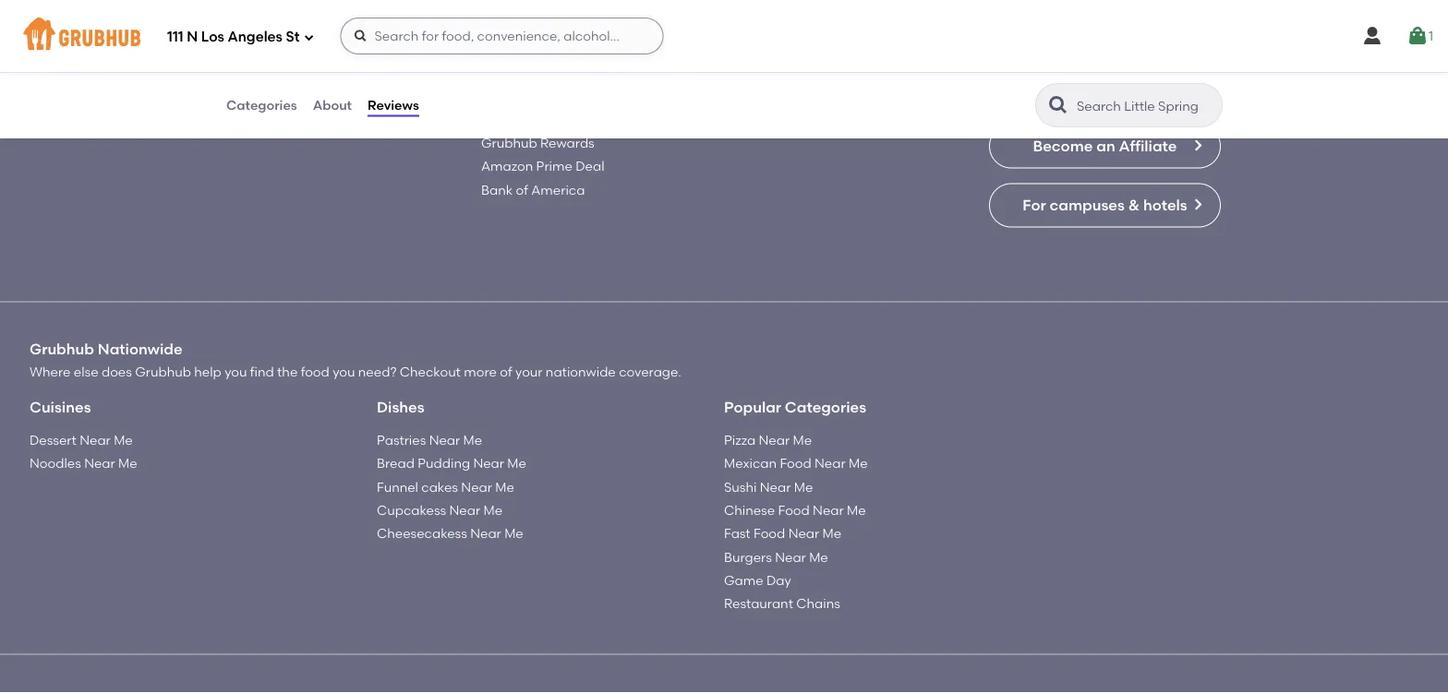 Task type: describe. For each thing, give the bounding box(es) containing it.
find
[[250, 364, 274, 380]]

cuisines
[[30, 398, 91, 416]]

shortcuts
[[545, 89, 605, 104]]

for corporate accounts
[[1019, 78, 1191, 96]]

Search Little Spring search field
[[1075, 97, 1216, 115]]

sushi
[[724, 479, 757, 495]]

game
[[724, 573, 763, 588]]

investor
[[227, 42, 277, 57]]

hotels
[[1143, 196, 1187, 214]]

grubhub nationwide where else does grubhub help you find the food you need? checkout more of your nationwide coverage.
[[30, 340, 681, 380]]

categories inside button
[[226, 97, 297, 113]]

game day link
[[724, 573, 791, 588]]

affiliate
[[1119, 137, 1177, 155]]

svg image inside '1' "button"
[[1406, 25, 1429, 47]]

bank of america link
[[481, 182, 585, 198]]

chinese
[[724, 503, 775, 518]]

bread
[[377, 456, 415, 472]]

funnel cakes near me link
[[377, 479, 514, 495]]

restaurant
[[724, 596, 793, 612]]

cheesecakess
[[377, 526, 467, 542]]

grubhub down nationwide
[[135, 364, 191, 380]]

mexican food near me link
[[724, 456, 868, 472]]

america
[[531, 182, 585, 198]]

prime
[[536, 159, 572, 174]]

right image for become an affiliate
[[1190, 138, 1205, 153]]

1 you from the left
[[225, 364, 247, 380]]

1 horizontal spatial categories
[[785, 398, 866, 416]]

chinese food near me link
[[724, 503, 866, 518]]

fast food near me link
[[724, 526, 841, 542]]

111 n los angeles st
[[167, 29, 300, 45]]

pizza near me link
[[724, 433, 812, 448]]

about
[[313, 97, 352, 113]]

help link
[[481, 42, 510, 57]]

relations
[[280, 42, 334, 57]]

for for for corporate accounts
[[1019, 78, 1042, 96]]

1 horizontal spatial svg image
[[1361, 25, 1383, 47]]

cupcakess
[[377, 503, 446, 518]]

careers link
[[227, 18, 277, 34]]

1
[[1429, 28, 1433, 44]]

dessert near me link
[[30, 433, 133, 448]]

&
[[1128, 196, 1140, 214]]

for campuses & hotels
[[1023, 196, 1187, 214]]

pastries
[[377, 433, 426, 448]]

pudding
[[418, 456, 470, 472]]

rewards
[[540, 135, 594, 151]]

keyboard shortcuts link
[[481, 89, 605, 104]]

investor relations link
[[227, 42, 334, 57]]

of inside grubhub rewards amazon prime deal bank of america
[[516, 182, 528, 198]]

1 button
[[1406, 19, 1433, 53]]

become
[[1033, 137, 1093, 155]]

campuses
[[1050, 196, 1125, 214]]

reviews button
[[367, 72, 420, 139]]

grubhub for nationwide
[[30, 340, 94, 358]]

cakes
[[421, 479, 458, 495]]

fast
[[724, 526, 750, 542]]

mexican
[[724, 456, 777, 472]]

n
[[187, 29, 198, 45]]

amazon prime deal link
[[481, 159, 604, 174]]

pastries near me link
[[377, 433, 482, 448]]

for corporate accounts link
[[989, 65, 1221, 109]]

grubhub guarantee help catering keyboard shortcuts
[[481, 18, 609, 104]]

your
[[515, 364, 543, 380]]

help
[[481, 42, 510, 57]]

cupcakess near me link
[[377, 503, 502, 518]]

help
[[194, 364, 221, 380]]

los
[[201, 29, 224, 45]]

dishes
[[377, 398, 424, 416]]

catering
[[481, 65, 537, 81]]

more
[[464, 364, 497, 380]]



Task type: locate. For each thing, give the bounding box(es) containing it.
1 vertical spatial of
[[500, 364, 512, 380]]

pastries near me bread pudding near me funnel cakes near me cupcakess near me cheesecakess near me
[[377, 433, 526, 542]]

careers investor relations news
[[227, 18, 334, 81]]

nationwide
[[546, 364, 616, 380]]

grubhub up where
[[30, 340, 94, 358]]

1 horizontal spatial svg image
[[1406, 25, 1429, 47]]

grubhub rewards amazon prime deal bank of america
[[481, 135, 604, 198]]

0 horizontal spatial svg image
[[303, 32, 314, 43]]

grubhub inside grubhub rewards amazon prime deal bank of america
[[481, 135, 537, 151]]

restaurant chains link
[[724, 596, 840, 612]]

me
[[114, 433, 133, 448], [463, 433, 482, 448], [793, 433, 812, 448], [118, 456, 137, 472], [507, 456, 526, 472], [849, 456, 868, 472], [495, 479, 514, 495], [794, 479, 813, 495], [483, 503, 502, 518], [847, 503, 866, 518], [504, 526, 523, 542], [822, 526, 841, 542], [809, 549, 828, 565]]

an
[[1096, 137, 1115, 155]]

1 vertical spatial categories
[[785, 398, 866, 416]]

the
[[277, 364, 298, 380]]

grubhub
[[481, 18, 537, 34], [481, 135, 537, 151], [30, 340, 94, 358], [135, 364, 191, 380]]

2 right image from the top
[[1190, 197, 1205, 212]]

svg image
[[1361, 25, 1383, 47], [353, 29, 368, 43]]

careers
[[227, 18, 277, 34]]

of inside grubhub nationwide where else does grubhub help you find the food you need? checkout more of your nationwide coverage.
[[500, 364, 512, 380]]

you left find
[[225, 364, 247, 380]]

for left campuses
[[1023, 196, 1046, 214]]

accounts
[[1123, 78, 1191, 96]]

for for for campuses & hotels
[[1023, 196, 1046, 214]]

categories down news
[[226, 97, 297, 113]]

svg image
[[1406, 25, 1429, 47], [303, 32, 314, 43]]

reviews
[[368, 97, 419, 113]]

nationwide
[[98, 340, 182, 358]]

categories up mexican food near me link
[[785, 398, 866, 416]]

dessert near me noodles near me
[[30, 433, 137, 472]]

categories
[[226, 97, 297, 113], [785, 398, 866, 416]]

amazon
[[481, 159, 533, 174]]

0 horizontal spatial of
[[500, 364, 512, 380]]

svg image right relations
[[353, 29, 368, 43]]

popular
[[724, 398, 781, 416]]

grubhub rewards link
[[481, 135, 594, 151]]

right image inside the become an affiliate link
[[1190, 138, 1205, 153]]

1 vertical spatial food
[[778, 503, 810, 518]]

dessert
[[30, 433, 76, 448]]

sushi near me link
[[724, 479, 813, 495]]

burgers near me link
[[724, 549, 828, 565]]

you
[[225, 364, 247, 380], [333, 364, 355, 380]]

food up fast food near me link
[[778, 503, 810, 518]]

grubhub up amazon
[[481, 135, 537, 151]]

1 horizontal spatial of
[[516, 182, 528, 198]]

of left your
[[500, 364, 512, 380]]

cheesecakess near me link
[[377, 526, 523, 542]]

bread pudding near me link
[[377, 456, 526, 472]]

chains
[[796, 596, 840, 612]]

pizza near me mexican food near me sushi near me chinese food near me fast food near me burgers near me game day restaurant chains
[[724, 433, 868, 612]]

become an affiliate
[[1033, 137, 1177, 155]]

111
[[167, 29, 183, 45]]

search icon image
[[1047, 94, 1069, 116]]

2 vertical spatial food
[[754, 526, 785, 542]]

st
[[286, 29, 300, 45]]

0 vertical spatial for
[[1019, 78, 1042, 96]]

right image
[[1190, 138, 1205, 153], [1190, 197, 1205, 212]]

day
[[767, 573, 791, 588]]

grubhub for guarantee
[[481, 18, 537, 34]]

corporate
[[1046, 78, 1119, 96]]

right image right hotels
[[1190, 197, 1205, 212]]

about button
[[312, 72, 353, 139]]

keyboard
[[481, 89, 542, 104]]

news link
[[227, 65, 261, 81]]

1 vertical spatial right image
[[1190, 197, 1205, 212]]

become an affiliate link
[[989, 124, 1221, 169]]

funnel
[[377, 479, 418, 495]]

food up sushi near me link
[[780, 456, 811, 472]]

right image for for campuses & hotels
[[1190, 197, 1205, 212]]

svg image left '1' "button"
[[1361, 25, 1383, 47]]

grubhub inside grubhub guarantee help catering keyboard shortcuts
[[481, 18, 537, 34]]

for campuses & hotels link
[[989, 183, 1221, 228]]

main navigation navigation
[[0, 0, 1448, 72]]

right image inside for campuses & hotels link
[[1190, 197, 1205, 212]]

food up burgers near me link
[[754, 526, 785, 542]]

right image right the affiliate
[[1190, 138, 1205, 153]]

deal
[[576, 159, 604, 174]]

coverage.
[[619, 364, 681, 380]]

catering link
[[481, 65, 537, 81]]

food
[[301, 364, 329, 380]]

0 horizontal spatial svg image
[[353, 29, 368, 43]]

where
[[30, 364, 71, 380]]

1 horizontal spatial you
[[333, 364, 355, 380]]

0 horizontal spatial you
[[225, 364, 247, 380]]

0 vertical spatial food
[[780, 456, 811, 472]]

for left search icon
[[1019, 78, 1042, 96]]

0 vertical spatial right image
[[1190, 138, 1205, 153]]

0 vertical spatial of
[[516, 182, 528, 198]]

checkout
[[400, 364, 461, 380]]

burgers
[[724, 549, 772, 565]]

categories button
[[225, 72, 298, 139]]

0 vertical spatial categories
[[226, 97, 297, 113]]

bank
[[481, 182, 513, 198]]

food
[[780, 456, 811, 472], [778, 503, 810, 518], [754, 526, 785, 542]]

else
[[74, 364, 98, 380]]

pizza
[[724, 433, 756, 448]]

1 vertical spatial for
[[1023, 196, 1046, 214]]

noodles
[[30, 456, 81, 472]]

2 you from the left
[[333, 364, 355, 380]]

of
[[516, 182, 528, 198], [500, 364, 512, 380]]

does
[[102, 364, 132, 380]]

Search for food, convenience, alcohol... search field
[[340, 18, 663, 54]]

grubhub for rewards
[[481, 135, 537, 151]]

you right food in the left of the page
[[333, 364, 355, 380]]

guarantee
[[540, 18, 609, 34]]

need?
[[358, 364, 397, 380]]

noodles near me link
[[30, 456, 137, 472]]

popular categories
[[724, 398, 866, 416]]

news
[[227, 65, 261, 81]]

1 right image from the top
[[1190, 138, 1205, 153]]

of right bank
[[516, 182, 528, 198]]

near
[[80, 433, 111, 448], [429, 433, 460, 448], [759, 433, 790, 448], [84, 456, 115, 472], [473, 456, 504, 472], [815, 456, 846, 472], [461, 479, 492, 495], [760, 479, 791, 495], [449, 503, 480, 518], [813, 503, 844, 518], [470, 526, 501, 542], [788, 526, 819, 542], [775, 549, 806, 565]]

grubhub up help
[[481, 18, 537, 34]]

0 horizontal spatial categories
[[226, 97, 297, 113]]



Task type: vqa. For each thing, say whether or not it's contained in the screenshot.
Day
yes



